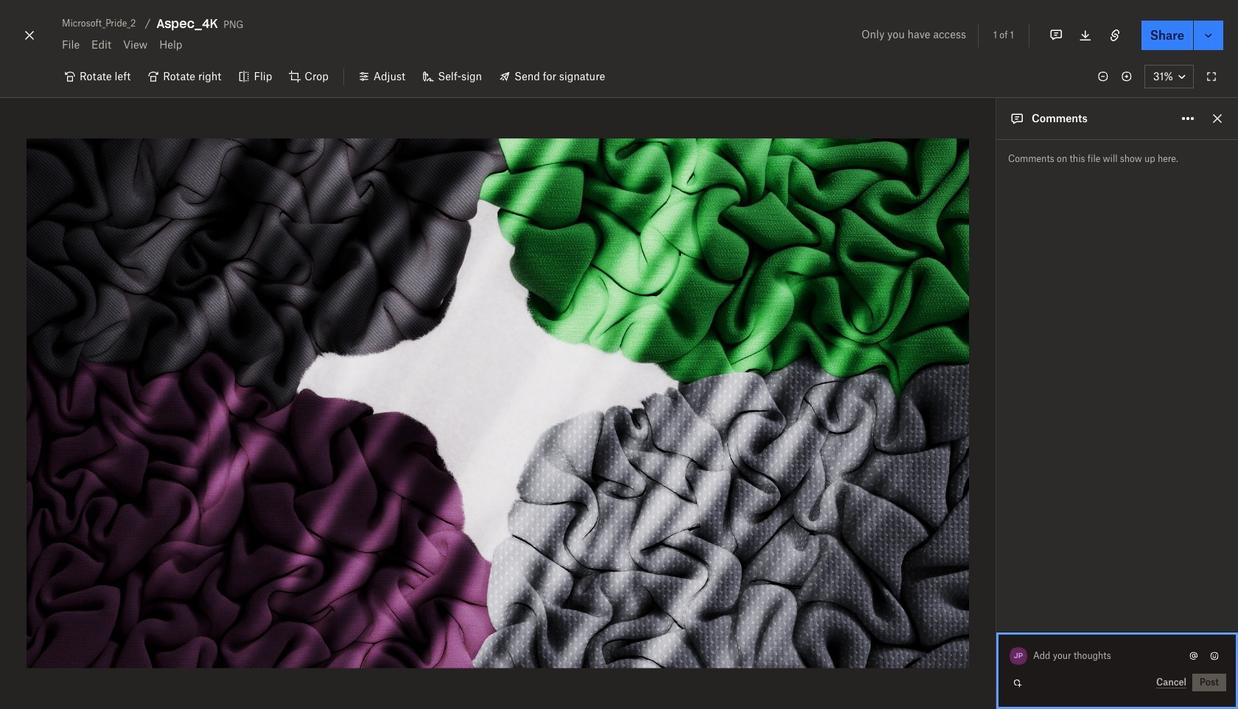 Task type: vqa. For each thing, say whether or not it's contained in the screenshot.
Add your thoughts text field
yes



Task type: locate. For each thing, give the bounding box(es) containing it.
aspec_4k.png image
[[27, 139, 969, 669], [27, 139, 969, 669]]

close right sidebar image
[[1209, 110, 1226, 127]]

Add your thoughts text field
[[1034, 645, 1185, 668]]

close image
[[21, 24, 38, 47]]

add your thoughts image
[[1034, 649, 1173, 665]]



